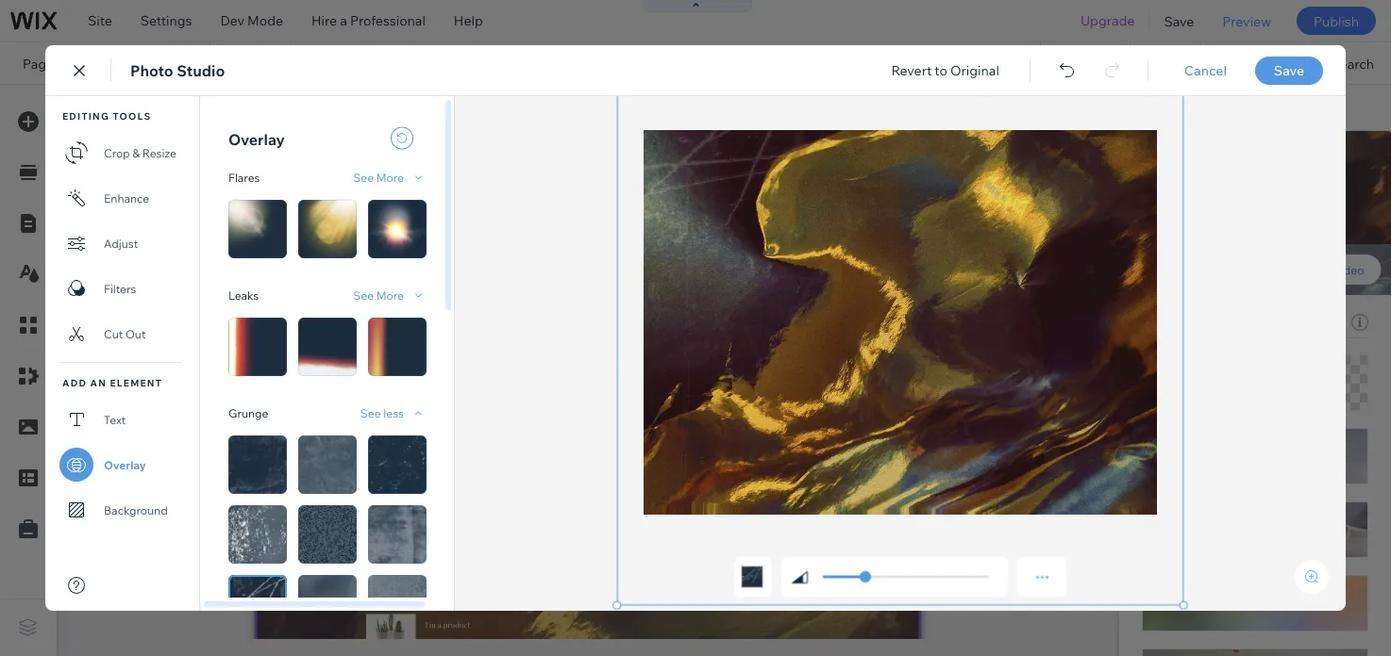 Task type: vqa. For each thing, say whether or not it's contained in the screenshot.
Layout
yes



Task type: describe. For each thing, give the bounding box(es) containing it.
save button
[[1150, 0, 1208, 42]]

from
[[1190, 550, 1220, 567]]

manage the content of search results from your dashboard.
[[1142, 533, 1327, 567]]

layout
[[1316, 147, 1358, 163]]

search inside the manage the content of search results from your dashboard.
[[1284, 533, 1327, 550]]

settings button
[[1142, 579, 1211, 601]]

mode
[[247, 12, 283, 29]]

dev mode
[[220, 12, 283, 29]]

1 vertical spatial section
[[1142, 193, 1189, 210]]

save
[[1164, 13, 1194, 29]]

quick
[[1142, 98, 1185, 117]]

quick edit
[[1142, 98, 1217, 117]]

section: search results
[[792, 143, 916, 157]]

search button
[[1291, 42, 1391, 84]]

help
[[454, 12, 483, 29]]

upgrade
[[1081, 12, 1135, 29]]

video
[[1333, 263, 1364, 277]]

results inside the manage the content of search results from your dashboard.
[[1142, 550, 1187, 567]]

hire
[[312, 12, 337, 29]]

2 title from the top
[[1142, 403, 1169, 420]]

of
[[1269, 533, 1281, 550]]

0 vertical spatial section
[[1162, 98, 1218, 117]]

preview
[[1223, 13, 1271, 29]]

manage
[[1142, 533, 1192, 550]]

section:
[[792, 143, 835, 157]]

publish
[[1314, 13, 1359, 29]]

50% button
[[1131, 42, 1200, 84]]

content
[[1176, 147, 1227, 163]]

preview button
[[1208, 0, 1285, 42]]

professional
[[350, 12, 426, 29]]

dashboard.
[[1253, 550, 1324, 567]]



Task type: locate. For each thing, give the bounding box(es) containing it.
hire a professional
[[312, 12, 426, 29]]

0 horizontal spatial settings
[[140, 12, 192, 29]]

1 vertical spatial title
[[1142, 403, 1169, 420]]

0 vertical spatial title
[[1142, 310, 1169, 326]]

section down "content"
[[1142, 193, 1189, 210]]

background down tools
[[1221, 98, 1309, 117]]

search
[[71, 55, 114, 71], [1331, 55, 1374, 71], [838, 143, 875, 157], [1154, 346, 1204, 365], [1154, 440, 1204, 459], [1142, 501, 1185, 517], [1284, 533, 1327, 550]]

1 horizontal spatial settings
[[1154, 583, 1199, 597]]

your
[[1222, 550, 1250, 567]]

selected backgrounds
[[1142, 314, 1280, 331]]

search results
[[71, 55, 163, 71], [1154, 346, 1259, 365], [1154, 440, 1259, 459], [1142, 501, 1233, 517]]

settings
[[140, 12, 192, 29], [1154, 583, 1199, 597]]

background down "content"
[[1192, 193, 1267, 210]]

1 vertical spatial section background
[[1142, 193, 1267, 210]]

settings inside button
[[1154, 583, 1199, 597]]

a
[[340, 12, 347, 29]]

site
[[88, 12, 112, 29]]

title
[[1142, 310, 1169, 326], [1142, 403, 1169, 420]]

1 title from the top
[[1142, 310, 1169, 326]]

settings down from
[[1154, 583, 1199, 597]]

section down 50%
[[1162, 98, 1218, 117]]

1 vertical spatial settings
[[1154, 583, 1199, 597]]

1 vertical spatial background
[[1192, 193, 1267, 210]]

0 vertical spatial section background
[[1162, 98, 1309, 117]]

tools button
[[1201, 42, 1291, 84]]

50%
[[1161, 55, 1187, 71]]

0 vertical spatial settings
[[140, 12, 192, 29]]

title down 'selected'
[[1142, 403, 1169, 420]]

0 vertical spatial background
[[1221, 98, 1309, 117]]

publish button
[[1297, 7, 1376, 35]]

backgrounds
[[1200, 314, 1280, 331]]

title down color
[[1142, 310, 1169, 326]]

edit
[[1188, 98, 1217, 117]]

settings left dev
[[140, 12, 192, 29]]

section background
[[1162, 98, 1309, 117], [1142, 193, 1267, 210]]

section background down tools button
[[1162, 98, 1309, 117]]

color
[[1158, 263, 1187, 277]]

section
[[1162, 98, 1218, 117], [1142, 193, 1189, 210]]

section background down "content"
[[1142, 193, 1267, 210]]

the
[[1195, 533, 1215, 550]]

tools
[[1241, 55, 1274, 71]]

selected
[[1142, 314, 1197, 331]]

search inside "button"
[[1331, 55, 1374, 71]]

content
[[1218, 533, 1266, 550]]

results
[[117, 55, 163, 71], [877, 143, 916, 157], [1207, 346, 1259, 365], [1207, 440, 1259, 459], [1188, 501, 1233, 517], [1142, 550, 1187, 567]]

background
[[1221, 98, 1309, 117], [1192, 193, 1267, 210]]

dev
[[220, 12, 244, 29]]



